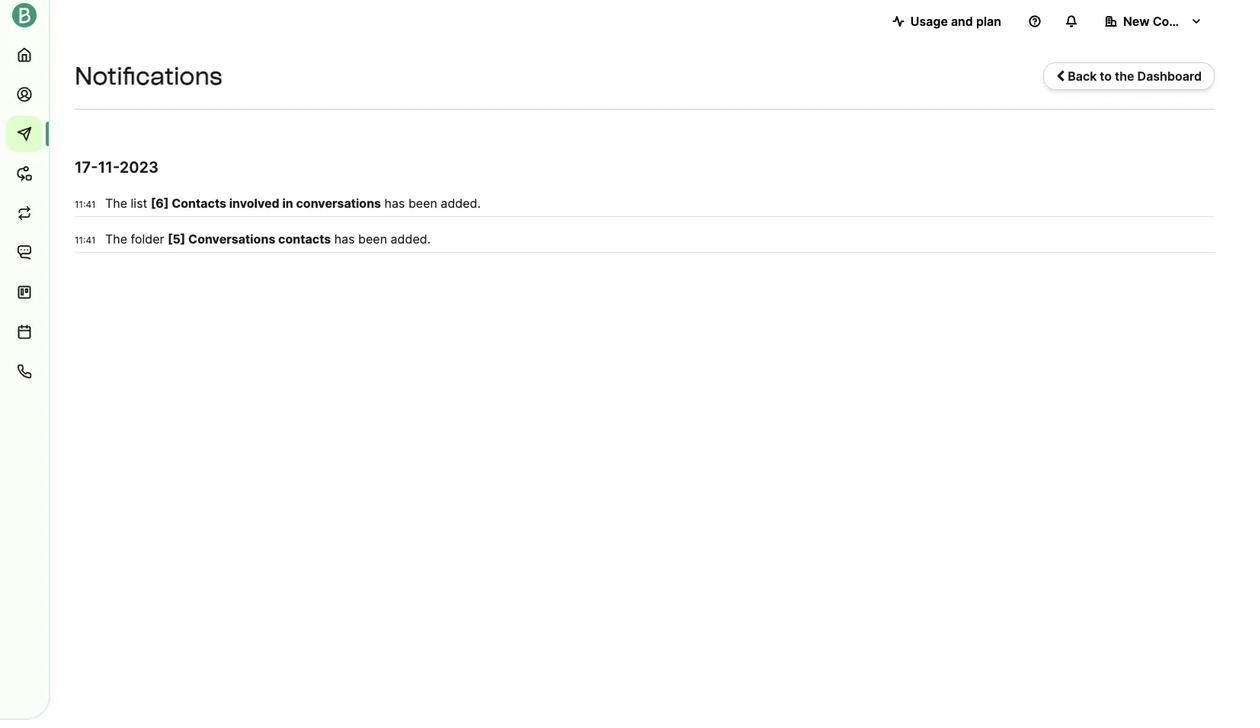 Task type: locate. For each thing, give the bounding box(es) containing it.
11:41 left the folder
[[75, 235, 96, 246]]

back to the dashboard link
[[1043, 62, 1215, 90]]

usage and plan
[[910, 14, 1001, 29]]

0 horizontal spatial has
[[334, 232, 355, 247]]

0 vertical spatial the
[[105, 196, 127, 211]]

1 the from the top
[[105, 196, 127, 211]]

new company
[[1123, 14, 1209, 29]]

the folder [5] conversations contacts has been added.
[[105, 232, 431, 247]]

1 vertical spatial the
[[105, 232, 127, 247]]

2 11:41 from the top
[[75, 235, 96, 246]]

contacts
[[172, 196, 226, 211]]

contacts
[[278, 232, 331, 247]]

the
[[105, 196, 127, 211], [105, 232, 127, 247]]

11:41 for the folder
[[75, 235, 96, 246]]

been
[[408, 196, 437, 211], [358, 232, 387, 247]]

2023
[[119, 159, 158, 177]]

and
[[951, 14, 973, 29]]

back
[[1068, 69, 1097, 84]]

0 vertical spatial 11:41
[[75, 199, 96, 210]]

involved
[[229, 196, 280, 211]]

11:41 down 17-
[[75, 199, 96, 210]]

plan
[[976, 14, 1001, 29]]

0 vertical spatial has
[[385, 196, 405, 211]]

company
[[1153, 14, 1209, 29]]

2 the from the top
[[105, 232, 127, 247]]

list
[[131, 196, 147, 211]]

1 vertical spatial added.
[[391, 232, 431, 247]]

the left list
[[105, 196, 127, 211]]

1 vertical spatial 11:41
[[75, 235, 96, 246]]

17-
[[75, 159, 98, 177]]

has down conversations
[[334, 232, 355, 247]]

1 11:41 from the top
[[75, 199, 96, 210]]

1 vertical spatial been
[[358, 232, 387, 247]]

back to the dashboard
[[1065, 69, 1202, 84]]

has
[[385, 196, 405, 211], [334, 232, 355, 247]]

added.
[[441, 196, 481, 211], [391, 232, 431, 247]]

has right conversations
[[385, 196, 405, 211]]

11:41
[[75, 199, 96, 210], [75, 235, 96, 246]]

the left the folder
[[105, 232, 127, 247]]

[5]
[[168, 232, 186, 247]]

conversations
[[188, 232, 275, 247]]

new
[[1123, 14, 1150, 29]]

[6]
[[151, 196, 169, 211]]

conversations
[[296, 196, 381, 211]]

1 horizontal spatial added.
[[441, 196, 481, 211]]

1 horizontal spatial has
[[385, 196, 405, 211]]

notifications
[[75, 62, 222, 91]]

1 horizontal spatial been
[[408, 196, 437, 211]]



Task type: vqa. For each thing, say whether or not it's contained in the screenshot.
'Ads' on the left
no



Task type: describe. For each thing, give the bounding box(es) containing it.
0 vertical spatial been
[[408, 196, 437, 211]]

dashboard
[[1137, 69, 1202, 84]]

0 horizontal spatial been
[[358, 232, 387, 247]]

usage and plan button
[[880, 6, 1014, 37]]

usage
[[910, 14, 948, 29]]

0 vertical spatial added.
[[441, 196, 481, 211]]

to
[[1100, 69, 1112, 84]]

17-11-2023
[[75, 159, 158, 177]]

the for the list
[[105, 196, 127, 211]]

1 vertical spatial has
[[334, 232, 355, 247]]

11:41 for the list
[[75, 199, 96, 210]]

new company button
[[1093, 6, 1215, 37]]

the list [6] contacts involved in conversations has been added.
[[105, 196, 481, 211]]

folder
[[131, 232, 164, 247]]

chevron left image
[[1056, 70, 1065, 82]]

the
[[1115, 69, 1134, 84]]

0 horizontal spatial added.
[[391, 232, 431, 247]]

11-
[[98, 159, 119, 177]]

the for the folder
[[105, 232, 127, 247]]

in
[[282, 196, 293, 211]]



